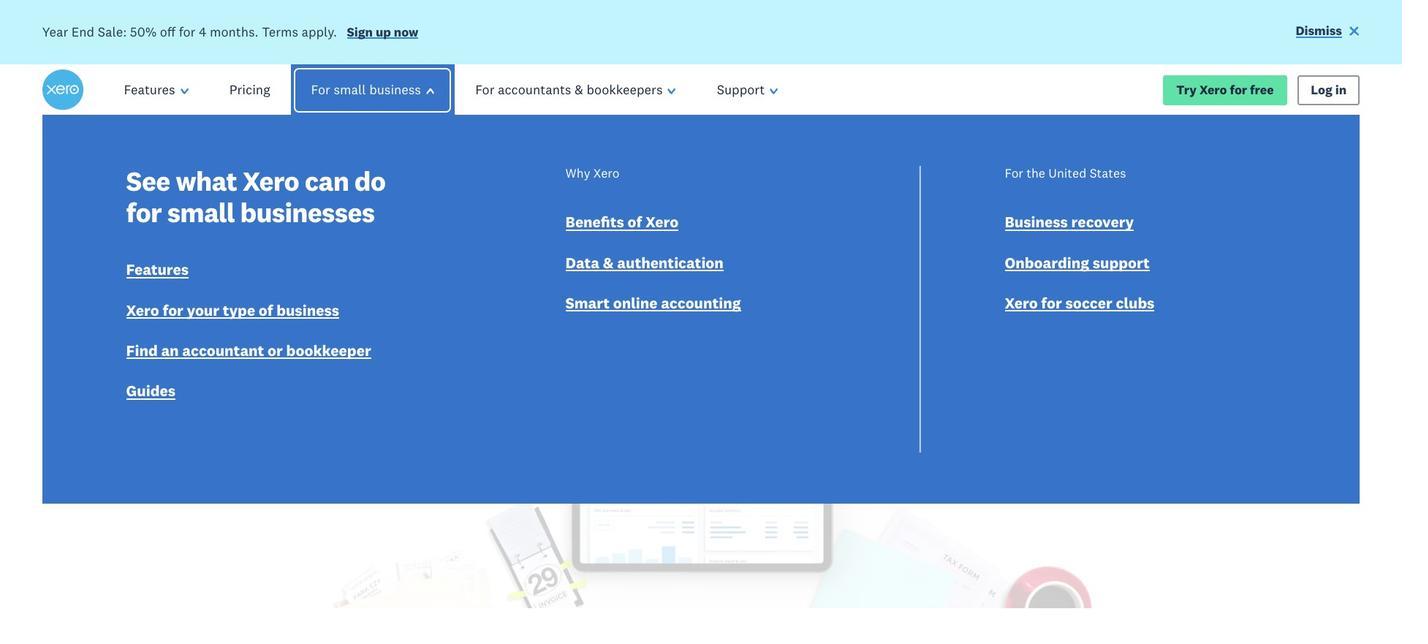Task type: locate. For each thing, give the bounding box(es) containing it.
1 vertical spatial accounting
[[661, 293, 741, 313]]

for accountants & bookkeepers
[[475, 81, 663, 98]]

of
[[628, 212, 642, 232], [259, 300, 273, 320]]

1 vertical spatial try xero for free link
[[574, 299, 698, 329]]

type
[[223, 300, 255, 320]]

0 vertical spatial small
[[334, 81, 366, 98]]

small up features link
[[167, 196, 235, 230]]

for for for the united states
[[1005, 166, 1023, 182]]

free
[[1250, 82, 1274, 98], [661, 305, 685, 322]]

data & authentication
[[566, 253, 724, 273]]

0 vertical spatial accounting
[[82, 125, 145, 141]]

1 vertical spatial of
[[259, 300, 273, 320]]

try xero for free
[[1177, 82, 1274, 98], [587, 305, 685, 322]]

0 vertical spatial of
[[628, 212, 642, 232]]

&
[[575, 81, 583, 98], [603, 253, 614, 273]]

xero
[[1200, 82, 1227, 98], [243, 164, 299, 198], [594, 166, 619, 182], [560, 202, 688, 279], [646, 212, 679, 232], [1005, 293, 1038, 313], [126, 300, 159, 320], [610, 305, 638, 322]]

small inside dropdown button
[[334, 81, 366, 98]]

& right accountants
[[575, 81, 583, 98]]

free left log
[[1250, 82, 1274, 98]]

sign up now
[[347, 24, 418, 40]]

accounting down authentication in the top of the page
[[661, 293, 741, 313]]

& right data at the left of page
[[603, 253, 614, 273]]

& inside dropdown button
[[575, 81, 583, 98]]

of right type
[[259, 300, 273, 320]]

0 horizontal spatial try xero for free
[[587, 305, 685, 322]]

for
[[179, 23, 196, 40], [1230, 82, 1247, 98], [126, 196, 162, 230], [1041, 293, 1062, 313], [163, 300, 183, 320], [641, 305, 658, 322]]

xero for soccer clubs
[[1005, 293, 1155, 313]]

0 horizontal spatial small
[[167, 196, 235, 230]]

0 vertical spatial features
[[124, 81, 175, 98]]

features up your at the left
[[126, 260, 189, 280]]

xero inside xero for soccer clubs link
[[1005, 293, 1038, 313]]

soccer
[[1066, 293, 1113, 313]]

try xero for free link
[[1163, 75, 1287, 105], [574, 299, 698, 329]]

1 vertical spatial try xero for free
[[587, 305, 685, 322]]

0 vertical spatial business
[[369, 81, 421, 98]]

features inside dropdown button
[[124, 81, 175, 98]]

0 horizontal spatial try
[[587, 305, 607, 322]]

0 horizontal spatial &
[[575, 81, 583, 98]]

0 horizontal spatial for
[[311, 81, 330, 98]]

business
[[369, 81, 421, 98], [277, 300, 339, 320]]

terms
[[262, 23, 298, 40]]

do
[[354, 164, 385, 198]]

0 vertical spatial &
[[575, 81, 583, 98]]

can
[[305, 164, 349, 198]]

0 vertical spatial try xero for free
[[1177, 82, 1274, 98]]

features button
[[103, 64, 209, 116]]

1 vertical spatial business
[[277, 300, 339, 320]]

support
[[1093, 253, 1150, 273]]

dismiss button
[[1296, 22, 1360, 42]]

for down apply.
[[311, 81, 330, 98]]

recovery
[[1071, 212, 1134, 232]]

1 vertical spatial try
[[587, 305, 607, 322]]

1 horizontal spatial for
[[475, 81, 495, 98]]

1 horizontal spatial try xero for free link
[[1163, 75, 1287, 105]]

xero inside benefits of xero "link"
[[646, 212, 679, 232]]

for inside dropdown button
[[475, 81, 495, 98]]

data & authentication link
[[566, 253, 724, 276]]

log
[[1311, 82, 1333, 98]]

0 horizontal spatial free
[[661, 305, 685, 322]]

support
[[717, 81, 765, 98]]

why
[[566, 166, 590, 182]]

guides
[[126, 381, 175, 401]]

year end sale: 50% off for 4 months. terms apply.
[[42, 23, 337, 40]]

1 horizontal spatial try
[[1177, 82, 1197, 98]]

online accounting software
[[42, 125, 198, 141]]

1 horizontal spatial try xero for free
[[1177, 82, 1274, 98]]

of right benefits
[[628, 212, 642, 232]]

0 horizontal spatial try xero for free link
[[574, 299, 698, 329]]

for inside dropdown button
[[311, 81, 330, 98]]

or
[[268, 341, 283, 360]]

0 horizontal spatial accounting
[[82, 125, 145, 141]]

try
[[1177, 82, 1197, 98], [587, 305, 607, 322]]

1 horizontal spatial accounting
[[661, 293, 741, 313]]

1 horizontal spatial small
[[334, 81, 366, 98]]

for
[[311, 81, 330, 98], [475, 81, 495, 98], [1005, 166, 1023, 182]]

0 vertical spatial try xero for free link
[[1163, 75, 1287, 105]]

1 vertical spatial free
[[661, 305, 685, 322]]

breadcrumbs element
[[0, 116, 1402, 151]]

accounting right online
[[82, 125, 145, 141]]

1 horizontal spatial free
[[1250, 82, 1274, 98]]

features for features dropdown button
[[124, 81, 175, 98]]

2 horizontal spatial for
[[1005, 166, 1023, 182]]

xero for your type of business link
[[126, 300, 339, 323]]

0 vertical spatial try
[[1177, 82, 1197, 98]]

explore all plans
[[729, 305, 828, 322]]

year
[[42, 23, 68, 40]]

united
[[1049, 166, 1087, 182]]

end
[[71, 23, 94, 40]]

benefits
[[566, 212, 624, 232]]

try xero for free for explore all plans
[[587, 305, 685, 322]]

sign
[[347, 24, 373, 40]]

for the united states
[[1005, 166, 1126, 182]]

now
[[394, 24, 418, 40]]

onboarding
[[1005, 253, 1089, 273]]

business inside dropdown button
[[369, 81, 421, 98]]

for left accountants
[[475, 81, 495, 98]]

business down sign up now link
[[369, 81, 421, 98]]

for left the the
[[1005, 166, 1023, 182]]

free right online
[[661, 305, 685, 322]]

small down sign
[[334, 81, 366, 98]]

features
[[124, 81, 175, 98], [126, 260, 189, 280]]

try for log in
[[1177, 82, 1197, 98]]

1 vertical spatial &
[[603, 253, 614, 273]]

1 vertical spatial small
[[167, 196, 235, 230]]

1 horizontal spatial of
[[628, 212, 642, 232]]

all
[[778, 305, 793, 322]]

1 horizontal spatial business
[[369, 81, 421, 98]]

xero for your type of business
[[126, 300, 339, 320]]

features up software
[[124, 81, 175, 98]]

sign up now link
[[347, 24, 418, 43]]

bookkeeper
[[286, 341, 371, 360]]

0 vertical spatial free
[[1250, 82, 1274, 98]]

free for log
[[1250, 82, 1274, 98]]

1 vertical spatial features
[[126, 260, 189, 280]]

bookkeepers
[[587, 81, 663, 98]]

business up bookkeeper
[[277, 300, 339, 320]]

pricing
[[229, 81, 270, 98]]

accounting
[[82, 125, 145, 141], [661, 293, 741, 313]]

accounting inside breadcrumbs 'element'
[[82, 125, 145, 141]]

states
[[1090, 166, 1126, 182]]

onboarding support
[[1005, 253, 1150, 273]]



Task type: describe. For each thing, give the bounding box(es) containing it.
what
[[176, 164, 237, 198]]

see
[[126, 164, 170, 198]]

the
[[1027, 166, 1045, 182]]

sale:
[[98, 23, 127, 40]]

50%
[[130, 23, 157, 40]]

business
[[1005, 212, 1068, 232]]

find an accountant or bookkeeper
[[126, 341, 371, 360]]

try xero for free link for explore all plans
[[574, 299, 698, 329]]

dismiss
[[1296, 23, 1342, 39]]

accountants
[[498, 81, 571, 98]]

accountant
[[182, 341, 264, 360]]

4
[[199, 23, 207, 40]]

data
[[566, 253, 600, 273]]

features link
[[126, 260, 189, 283]]

explore
[[729, 305, 775, 322]]

for for for accountants & bookkeepers
[[475, 81, 495, 98]]

support button
[[696, 64, 799, 116]]

free for explore
[[661, 305, 685, 322]]

up
[[376, 24, 391, 40]]

pricing link
[[209, 64, 291, 116]]

xero inside 'xero for your type of business' link
[[126, 300, 159, 320]]

try xero for free for log in
[[1177, 82, 1274, 98]]

for small business button
[[286, 64, 460, 116]]

online
[[613, 293, 658, 313]]

benefits of xero link
[[566, 212, 679, 236]]

small inside see what xero can do for small businesses
[[167, 196, 235, 230]]

benefits of xero
[[566, 212, 679, 232]]

for accountants & bookkeepers button
[[455, 64, 696, 116]]

xero inside see what xero can do for small businesses
[[243, 164, 299, 198]]

for for for small business
[[311, 81, 330, 98]]

smart online accounting
[[566, 293, 741, 313]]

find
[[126, 341, 158, 360]]

smart
[[566, 293, 610, 313]]

in
[[1336, 82, 1347, 98]]

why xero
[[566, 166, 619, 182]]

online accounting software link
[[42, 125, 198, 141]]

tablet with xero software dashboard image
[[0, 360, 1402, 608]]

business recovery link
[[1005, 212, 1134, 236]]

all xero
[[468, 202, 701, 279]]

0 horizontal spatial business
[[277, 300, 339, 320]]

businesses
[[240, 196, 375, 230]]

xero homepage image
[[42, 70, 83, 111]]

see what xero can do for small businesses
[[126, 164, 385, 230]]

clubs
[[1116, 293, 1155, 313]]

explore all plans link
[[729, 305, 828, 325]]

an
[[161, 341, 179, 360]]

authentication
[[617, 253, 724, 273]]

smart online accounting link
[[566, 293, 741, 316]]

features for features link
[[126, 260, 189, 280]]

plans
[[796, 305, 828, 322]]

off
[[160, 23, 176, 40]]

all
[[468, 202, 547, 279]]

months.
[[210, 23, 259, 40]]

guides link
[[126, 381, 175, 404]]

online
[[42, 125, 79, 141]]

log in link
[[1298, 75, 1360, 105]]

xero for soccer clubs link
[[1005, 293, 1155, 316]]

for small business
[[311, 81, 421, 98]]

try xero for free link for log in
[[1163, 75, 1287, 105]]

for inside see what xero can do for small businesses
[[126, 196, 162, 230]]

business recovery
[[1005, 212, 1134, 232]]

0 horizontal spatial of
[[259, 300, 273, 320]]

1 horizontal spatial &
[[603, 253, 614, 273]]

of inside "link"
[[628, 212, 642, 232]]

onboarding support link
[[1005, 253, 1150, 276]]

apply.
[[302, 23, 337, 40]]

try for explore all plans
[[587, 305, 607, 322]]

find an accountant or bookkeeper link
[[126, 341, 371, 364]]

software
[[148, 125, 198, 141]]

log in
[[1311, 82, 1347, 98]]

your
[[187, 300, 219, 320]]



Task type: vqa. For each thing, say whether or not it's contained in the screenshot.
Support
yes



